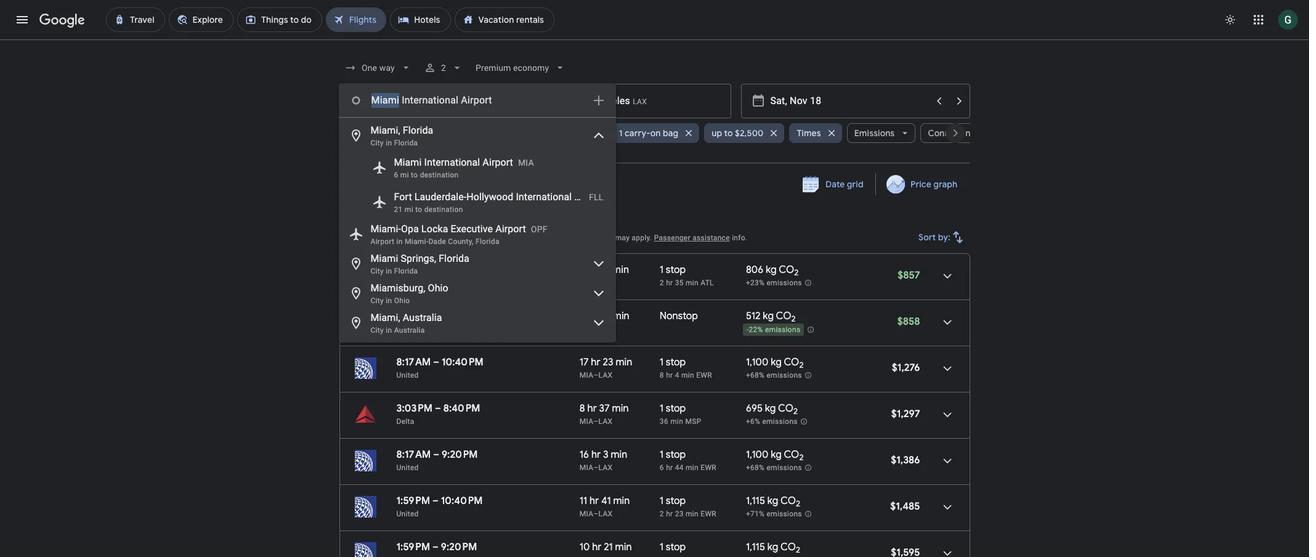 Task type: describe. For each thing, give the bounding box(es) containing it.
airport inside miami international airport mia 6 mi to destination
[[483, 157, 513, 168]]

mia for 17
[[580, 371, 594, 380]]

Departure time: 6:14 PM. text field
[[397, 264, 431, 276]]

1 for 1 carry-on bag
[[619, 128, 623, 139]]

city for miami, australia
[[371, 326, 384, 335]]

– inside "5 hr 55 min – lax"
[[594, 325, 599, 334]]

hr inside 1 stop 2 hr 23 min ewr
[[666, 510, 673, 518]]

fll
[[589, 192, 604, 202]]

nov 18
[[432, 175, 459, 186]]

co for $858
[[776, 310, 792, 322]]

hr inside "8 hr 37 min mia – lax"
[[588, 403, 597, 415]]

stop for 1 stop 36 min msp
[[666, 403, 686, 415]]

leaves miami international airport at 6:14 pm on saturday, november 18 and arrives at los angeles international airport at 12:39 am on sunday, november 19. element
[[397, 264, 488, 276]]

united for 16 hr 3 min
[[397, 464, 419, 472]]

include
[[363, 234, 388, 242]]

prices include required taxes + fees for 2 adults.
[[339, 234, 506, 242]]

miami, florida option
[[339, 121, 616, 150]]

may
[[616, 234, 630, 242]]

stop for 1 stop or fewer
[[440, 128, 458, 139]]

co for $1,297
[[779, 403, 794, 415]]

(5)
[[401, 128, 412, 139]]

mia for 8
[[580, 417, 594, 426]]

18
[[450, 175, 459, 186]]

2 inside 1 stop 2 hr 23 min ewr
[[660, 510, 664, 518]]

8:40 pm
[[444, 403, 481, 415]]

1 for 1 stop 8 hr 4 min ewr
[[660, 356, 664, 369]]

total duration 17 hr 23 min. element
[[580, 356, 660, 370]]

apply.
[[632, 234, 652, 242]]

stop for 1 stop 2 hr 35 min atl
[[666, 264, 686, 276]]

1276 US dollars text field
[[893, 362, 921, 374]]

fort lauderdale-hollywood international airport (fll) option
[[339, 185, 616, 219]]

9:20 pm for 8:17 am – 9:20 pm united
[[442, 449, 478, 461]]

miamisburg,
[[371, 282, 426, 294]]

lax for 41
[[599, 510, 613, 518]]

41
[[602, 495, 611, 507]]

1 stop 36 min msp
[[660, 403, 702, 426]]

– right departure time: 1:59 pm. text field on the left of page
[[433, 541, 439, 554]]

1595 US dollars text field
[[892, 547, 921, 557]]

leaves miami international airport at 8:17 am on saturday, november 18 and arrives at los angeles international airport at 10:40 pm on saturday, november 18. element
[[397, 356, 484, 369]]

Departure text field
[[771, 84, 929, 118]]

Arrival time: 10:40 PM. text field
[[442, 356, 484, 369]]

Departure time: 8:17 AM. text field
[[397, 356, 431, 369]]

hr inside 17 hr 23 min mia – lax
[[591, 356, 601, 369]]

4
[[675, 371, 680, 380]]

kg for $1,386
[[771, 449, 782, 461]]

$1,485
[[891, 501, 921, 513]]

6:14 pm
[[397, 264, 431, 276]]

layover (1 of 1) is a 1 hr 3 min layover at newark liberty international airport in newark. element
[[660, 555, 740, 557]]

3
[[603, 449, 609, 461]]

connecting airports
[[929, 128, 1011, 139]]

flight details. leaves miami international airport at 1:59 pm on saturday, november 18 and arrives at los angeles international airport at 10:40 pm on saturday, november 18. image
[[933, 493, 963, 522]]

nonstop flight. element
[[660, 310, 698, 324]]

3:03 pm
[[397, 403, 433, 415]]

10 hr 21 min
[[580, 541, 632, 554]]

on
[[651, 128, 661, 139]]

min inside 17 hr 23 min mia – lax
[[616, 356, 633, 369]]

mi inside miami international airport mia 6 mi to destination
[[401, 171, 409, 179]]

1,115 kg co 2 for 10:40 pm
[[746, 495, 801, 509]]

min inside 16 hr 3 min mia – lax
[[611, 449, 628, 461]]

8 hr 37 min mia – lax
[[580, 403, 629, 426]]

co down +71% emissions
[[781, 541, 796, 554]]

11
[[580, 495, 588, 507]]

kg for $1,276
[[771, 356, 782, 369]]

– inside 17 hr 23 min mia – lax
[[594, 371, 599, 380]]

emissions for $1,276
[[767, 371, 803, 380]]

miami for international
[[394, 157, 422, 168]]

toggle nearby airports for miami, florida image
[[592, 128, 606, 143]]

opf
[[531, 224, 548, 234]]

none search field containing ‌ international airport
[[339, 53, 1032, 343]]

1 stop or fewer button
[[427, 123, 516, 143]]

airport left 'opf'
[[496, 223, 526, 235]]

stop for 1 stop 6 hr 44 min ewr
[[666, 449, 686, 461]]

hr inside total duration 9 hr 25 min. element
[[588, 264, 597, 276]]

35
[[675, 279, 684, 287]]

695 kg co 2
[[746, 403, 798, 417]]

1 stop 6 hr 44 min ewr
[[660, 449, 717, 472]]

8:17 am for 10:40 pm
[[397, 356, 431, 369]]

times button
[[790, 118, 843, 148]]

total duration 5 hr 55 min. element
[[580, 310, 660, 324]]

1485 US dollars text field
[[891, 501, 921, 513]]

miami, for miami, florida
[[371, 125, 401, 136]]

passenger
[[654, 234, 691, 242]]

ewr for 11 hr 41 min
[[701, 510, 717, 518]]

los
[[575, 95, 592, 107]]

charges
[[539, 234, 567, 242]]

2 inside 806 kg co 2
[[795, 268, 799, 278]]

leaves miami international airport at 7:50 am on saturday, november 18 and arrives at los angeles international airport at 10:45 am on saturday, november 18. element
[[397, 310, 486, 322]]

msp
[[686, 417, 702, 426]]

flight details. leaves miami international airport at 7:50 am on saturday, november 18 and arrives at los angeles international airport at 10:45 am on saturday, november 18. image
[[933, 308, 963, 337]]

min inside the 1 stop 2 hr 35 min atl
[[686, 279, 699, 287]]

kg down +71% emissions
[[768, 541, 779, 554]]

united for 11 hr 41 min
[[397, 510, 419, 518]]

kg for $1,297
[[766, 403, 776, 415]]

mi inside fort lauderdale-hollywood international airport (fll) option
[[405, 205, 414, 214]]

Arrival time: 9:20 PM. text field
[[442, 449, 478, 461]]

change appearance image
[[1216, 5, 1246, 35]]

+68% emissions for $1,276
[[746, 371, 803, 380]]

emissions for $1,386
[[767, 464, 803, 472]]

1 stop
[[660, 541, 686, 554]]

21 inside the total duration 10 hr 21 min. element
[[604, 541, 613, 554]]

airport up and
[[575, 191, 605, 203]]

flight details. leaves miami international airport at 8:17 am on saturday, november 18 and arrives at los angeles international airport at 10:40 pm on saturday, november 18. image
[[933, 354, 963, 383]]

find the best price region
[[339, 173, 971, 205]]

emissions for $857
[[767, 279, 803, 287]]

806 kg co 2
[[746, 264, 799, 278]]

miami-opa locka executive airport (opf) option
[[339, 219, 616, 249]]

0 vertical spatial australia
[[403, 312, 442, 324]]

sort
[[919, 232, 936, 243]]

filters
[[375, 128, 399, 139]]

hr inside the 1 stop 2 hr 35 min atl
[[666, 279, 673, 287]]

7:50 am
[[397, 310, 434, 322]]

list box containing miami, florida
[[339, 118, 616, 343]]

Departure time: 7:50 AM. text field
[[397, 310, 434, 322]]

695
[[746, 403, 763, 415]]

ewr for 16 hr 3 min
[[701, 464, 717, 472]]

taxes
[[421, 234, 439, 242]]

2 inside the 1 stop 2 hr 35 min atl
[[660, 279, 664, 287]]

1 stop flight. element for 11 hr 41 min
[[660, 495, 686, 509]]

6 inside miami international airport mia 6 mi to destination
[[394, 171, 399, 179]]

city inside miami springs, florida city in florida
[[371, 267, 384, 276]]

graph
[[934, 179, 958, 190]]

512
[[746, 310, 761, 322]]

1,100 kg co 2 for $1,386
[[746, 449, 804, 463]]

in for florida
[[386, 139, 392, 147]]

in for australia
[[386, 326, 392, 335]]

+23%
[[746, 279, 765, 287]]

kg for $857
[[766, 264, 777, 276]]

up
[[712, 128, 723, 139]]

1 for 1 stop
[[660, 541, 664, 554]]

1 carry-on bag
[[619, 128, 679, 139]]

origin, select multiple airports image
[[592, 93, 606, 108]]

+
[[441, 234, 446, 242]]

emissions for $1,297
[[763, 417, 798, 426]]

international for ‌
[[402, 94, 459, 106]]

55
[[600, 310, 611, 322]]

Departure time: 8:17 AM. text field
[[397, 449, 431, 461]]

track
[[360, 175, 383, 186]]

lax for 37
[[599, 417, 613, 426]]

– inside 3:03 pm – 8:40 pm delta
[[435, 403, 441, 415]]

10
[[580, 541, 590, 554]]

Where else? text field
[[371, 86, 584, 115]]

date grid button
[[794, 173, 874, 195]]

1,100 kg co 2 for $1,276
[[746, 356, 804, 371]]

to inside miami international airport mia 6 mi to destination
[[411, 171, 418, 179]]

hr inside the total duration 10 hr 21 min. element
[[593, 541, 602, 554]]

ewr for 17 hr 23 min
[[697, 371, 713, 380]]

price graph
[[911, 179, 958, 190]]

united for 17 hr 23 min
[[397, 371, 419, 380]]

all flights main content
[[339, 173, 971, 557]]

total duration 10 hr 21 min. element
[[580, 541, 660, 555]]

miami, florida city in florida
[[371, 125, 434, 147]]

5
[[580, 310, 586, 322]]

to inside popup button
[[725, 128, 733, 139]]

lax for 3
[[599, 464, 613, 472]]

miami springs, florida option
[[339, 249, 616, 279]]

1 stop flight. element for 17 hr 23 min
[[660, 356, 686, 370]]

$1,386
[[892, 454, 921, 467]]

2 inside popup button
[[442, 63, 447, 73]]

atl
[[701, 279, 714, 287]]

44
[[675, 464, 684, 472]]

1,100 for 16 hr 3 min
[[746, 449, 769, 461]]

optional
[[508, 234, 537, 242]]

toggle nearby airports for miami, australia image
[[592, 316, 606, 330]]

37
[[600, 403, 610, 415]]

or
[[460, 128, 469, 139]]

min right 10
[[616, 541, 632, 554]]

22%
[[749, 326, 764, 334]]

6 1 stop flight. element from the top
[[660, 541, 686, 555]]

grid
[[847, 179, 864, 190]]

min right 25
[[613, 264, 629, 276]]

locka
[[422, 223, 448, 235]]

nonstop
[[660, 310, 698, 322]]

kg for $858
[[763, 310, 774, 322]]

25
[[600, 264, 610, 276]]

– inside "8 hr 37 min mia – lax"
[[594, 417, 599, 426]]

min inside "11 hr 41 min mia – lax"
[[614, 495, 630, 507]]

flights
[[356, 215, 392, 230]]

hollywood
[[467, 191, 514, 203]]

1:59 pm – 9:20 pm
[[397, 541, 477, 554]]

layover (1 of 1) is a 2 hr 35 min layover at hartsfield-jackson atlanta international airport in atlanta. element
[[660, 278, 740, 288]]

6 inside 1 stop 6 hr 44 min ewr
[[660, 464, 664, 472]]

layover (1 of 1) is a 36 min layover at minneapolis–saint paul international airport in minneapolis. element
[[660, 417, 740, 427]]

0 horizontal spatial ohio
[[394, 297, 410, 305]]

– inside 16 hr 3 min mia – lax
[[594, 464, 599, 472]]

– inside 6:14 pm – 12:39 am delta
[[433, 264, 440, 276]]

1 for 1 stop 2 hr 35 min atl
[[660, 264, 664, 276]]

in for ohio
[[386, 297, 392, 305]]

miami-opa locka executive airport opf airport in miami-dade county, florida
[[371, 223, 548, 246]]

fort
[[394, 191, 412, 203]]

8 inside "8 hr 37 min mia – lax"
[[580, 403, 585, 415]]

1 stop flight. element for 8 hr 37 min
[[660, 403, 686, 417]]

1,115 kg co 2 for 9:20 pm
[[746, 541, 801, 556]]

1 stop 2 hr 35 min atl
[[660, 264, 714, 287]]

8:17 am – 9:20 pm united
[[397, 449, 478, 472]]

+68% for 17 hr 23 min
[[746, 371, 765, 380]]

to inside fort lauderdale-hollywood international airport (fll) option
[[416, 205, 423, 214]]

Departure time: 1:59 PM. text field
[[397, 495, 430, 507]]

10:40 pm for 8:17 am
[[442, 356, 484, 369]]

miami international airport mia 6 mi to destination
[[394, 157, 534, 179]]

12:39 am
[[442, 264, 482, 276]]

1 stop or fewer
[[434, 128, 495, 139]]

flight details. leaves miami international airport at 6:14 pm on saturday, november 18 and arrives at los angeles international airport at 12:39 am on sunday, november 19. image
[[933, 261, 963, 291]]

$1,297
[[892, 408, 921, 420]]

Los Angeles text field
[[538, 84, 731, 118]]

in inside miami springs, florida city in florida
[[386, 267, 392, 276]]

+6%
[[746, 417, 761, 426]]

emissions button
[[848, 118, 916, 148]]



Task type: vqa. For each thing, say whether or not it's contained in the screenshot.


Task type: locate. For each thing, give the bounding box(es) containing it.
– down total duration 8 hr 37 min. element
[[594, 417, 599, 426]]

8:17 am – 10:40 pm united
[[397, 356, 484, 380]]

+6% emissions
[[746, 417, 798, 426]]

0 vertical spatial 9:20 pm
[[442, 449, 478, 461]]

5 1 stop flight. element from the top
[[660, 495, 686, 509]]

1 vertical spatial 21
[[604, 541, 613, 554]]

1 vertical spatial all
[[339, 215, 354, 230]]

in inside "miamisburg, ohio city in ohio"
[[386, 297, 392, 305]]

1 horizontal spatial 21
[[604, 541, 613, 554]]

1 horizontal spatial 6
[[660, 464, 664, 472]]

1 stop flight. element down layover (1 of 1) is a 2 hr 23 min layover at newark liberty international airport in newark. element
[[660, 541, 686, 555]]

miami international airport (mia) option
[[339, 150, 616, 185]]

0 vertical spatial miami,
[[371, 125, 401, 136]]

united inside 8:17 am – 10:40 pm united
[[397, 371, 419, 380]]

all
[[363, 128, 373, 139], [339, 215, 354, 230]]

ewr right 4 at the right bottom
[[697, 371, 713, 380]]

kg for $1,485
[[768, 495, 779, 507]]

8:17 am left arrival time: 9:20 pm. text field
[[397, 449, 431, 461]]

None search field
[[339, 53, 1032, 343]]

4 lax from the top
[[599, 464, 613, 472]]

21 mi to destination
[[394, 205, 463, 214]]

passenger assistance button
[[654, 234, 730, 242]]

united down departure time: 1:59 pm. text box at the bottom left of page
[[397, 510, 419, 518]]

lax
[[599, 325, 613, 334], [599, 371, 613, 380], [599, 417, 613, 426], [599, 464, 613, 472], [599, 510, 613, 518]]

fewer
[[471, 128, 495, 139]]

23 inside 1 stop 2 hr 23 min ewr
[[675, 510, 684, 518]]

city for miamisburg, ohio
[[371, 297, 384, 305]]

1 vertical spatial 1:59 pm
[[397, 541, 430, 554]]

1 for 1 stop or fewer
[[434, 128, 438, 139]]

ewr inside 1 stop 2 hr 23 min ewr
[[701, 510, 717, 518]]

1 left or
[[434, 128, 438, 139]]

0 vertical spatial ewr
[[697, 371, 713, 380]]

in
[[386, 139, 392, 147], [397, 237, 403, 246], [386, 267, 392, 276], [386, 297, 392, 305], [386, 326, 392, 335]]

delta for 3:03 pm
[[397, 417, 415, 426]]

hr inside "11 hr 41 min mia – lax"
[[590, 495, 599, 507]]

1 inside the 1 stop 2 hr 35 min atl
[[660, 264, 664, 276]]

layover (1 of 1) is a 8 hr 4 min layover at newark liberty international airport in newark. element
[[660, 370, 740, 380]]

2 miami, from the top
[[371, 312, 401, 324]]

lax inside 16 hr 3 min mia – lax
[[599, 464, 613, 472]]

flight details. leaves miami international airport at 8:17 am on saturday, november 18 and arrives at los angeles international airport at 9:20 pm on saturday, november 18. image
[[933, 446, 963, 476]]

list box
[[339, 118, 616, 343]]

10:40 pm inside 8:17 am – 10:40 pm united
[[442, 356, 484, 369]]

international right ‌
[[402, 94, 459, 106]]

0 vertical spatial 8:17 am
[[397, 356, 431, 369]]

1 horizontal spatial miami-
[[405, 237, 429, 246]]

9
[[580, 264, 586, 276]]

1 vertical spatial ohio
[[394, 297, 410, 305]]

min inside 1 stop 8 hr 4 min ewr
[[682, 371, 695, 380]]

9 hr 25 min
[[580, 264, 629, 276]]

required
[[390, 234, 419, 242]]

1 vertical spatial 1,115 kg co 2
[[746, 541, 801, 556]]

in inside miami-opa locka executive airport opf airport in miami-dade county, florida
[[397, 237, 403, 246]]

1 1,100 from the top
[[746, 356, 769, 369]]

international inside option
[[516, 191, 572, 203]]

city inside miami, florida city in florida
[[371, 139, 384, 147]]

1 vertical spatial australia
[[394, 326, 425, 335]]

min right 4 at the right bottom
[[682, 371, 695, 380]]

–
[[433, 264, 440, 276], [436, 310, 442, 322], [594, 325, 599, 334], [433, 356, 440, 369], [594, 371, 599, 380], [435, 403, 441, 415], [594, 417, 599, 426], [433, 449, 440, 461], [594, 464, 599, 472], [433, 495, 439, 507], [594, 510, 599, 518], [433, 541, 439, 554]]

2 1,115 from the top
[[746, 541, 766, 554]]

10:40 pm down the miami, australia option
[[442, 356, 484, 369]]

mia inside 17 hr 23 min mia – lax
[[580, 371, 594, 380]]

1,115 for 10:40 pm
[[746, 495, 766, 507]]

2 8:17 am from the top
[[397, 449, 431, 461]]

0 vertical spatial +68% emissions
[[746, 371, 803, 380]]

destination inside miami international airport mia 6 mi to destination
[[420, 171, 459, 179]]

times
[[797, 128, 822, 139]]

+68% emissions up 695 kg co 2
[[746, 371, 803, 380]]

1 vertical spatial to
[[411, 171, 418, 179]]

destination down lauderdale-
[[425, 205, 463, 214]]

mia inside miami international airport mia 6 mi to destination
[[518, 158, 534, 168]]

enter your origin dialog
[[339, 83, 616, 343]]

1 vertical spatial +68%
[[746, 464, 765, 472]]

toggle nearby airports for miami springs, florida image
[[592, 256, 606, 271]]

$1,276
[[893, 362, 921, 374]]

kg up +6% emissions
[[766, 403, 776, 415]]

0 vertical spatial to
[[725, 128, 733, 139]]

total duration 9 hr 25 min. element
[[580, 264, 660, 278]]

hr inside 1 stop 6 hr 44 min ewr
[[666, 464, 673, 472]]

lax for 23
[[599, 371, 613, 380]]

1 horizontal spatial 8
[[660, 371, 664, 380]]

1 vertical spatial 8
[[580, 403, 585, 415]]

leaves miami international airport at 1:59 pm on saturday, november 18 and arrives at los angeles international airport at 10:40 pm on saturday, november 18. element
[[397, 495, 483, 507]]

min inside "8 hr 37 min mia – lax"
[[613, 403, 629, 415]]

miami, left (5)
[[371, 125, 401, 136]]

ewr up layover (1 of 1) is a 1 hr 3 min layover at newark liberty international airport in newark. element
[[701, 510, 717, 518]]

miami springs, florida city in florida
[[371, 253, 470, 276]]

airport up 1 stop or fewer popup button
[[461, 94, 492, 106]]

emissions
[[767, 279, 803, 287], [766, 326, 801, 334], [767, 371, 803, 380], [763, 417, 798, 426], [767, 464, 803, 472], [767, 510, 803, 519]]

total duration 8 hr 37 min. element
[[580, 403, 660, 417]]

0 vertical spatial ohio
[[428, 282, 449, 294]]

co for $1,485
[[781, 495, 796, 507]]

stop up 4 at the right bottom
[[666, 356, 686, 369]]

all inside main content
[[339, 215, 354, 230]]

23
[[603, 356, 614, 369], [675, 510, 684, 518]]

ohio
[[428, 282, 449, 294], [394, 297, 410, 305]]

airports
[[979, 128, 1011, 139]]

stop up layover (1 of 1) is a 1 hr 3 min layover at newark liberty international airport in newark. element
[[666, 541, 686, 554]]

23 inside 17 hr 23 min mia – lax
[[603, 356, 614, 369]]

mia up fort lauderdale-hollywood international airport
[[518, 158, 534, 168]]

min right 41
[[614, 495, 630, 507]]

florida inside miami-opa locka executive airport opf airport in miami-dade county, florida
[[476, 237, 500, 246]]

+68% emissions for $1,386
[[746, 464, 803, 472]]

stop inside 1 stop 2 hr 23 min ewr
[[666, 495, 686, 507]]

city inside "miamisburg, ohio city in ohio"
[[371, 297, 384, 305]]

international for miami
[[424, 157, 480, 168]]

co for $1,386
[[784, 449, 800, 461]]

kg up +23% emissions
[[766, 264, 777, 276]]

‌ international airport
[[399, 94, 492, 106]]

8 left 37
[[580, 403, 585, 415]]

miami, down the miamisburg,
[[371, 312, 401, 324]]

0 vertical spatial 1:59 pm
[[397, 495, 430, 507]]

mia for 11
[[580, 510, 594, 518]]

4 1 stop flight. element from the top
[[660, 449, 686, 463]]

– right 8:17 am text box
[[433, 449, 440, 461]]

1:59 pm for 1:59 pm – 10:40 pm united
[[397, 495, 430, 507]]

1 vertical spatial ewr
[[701, 464, 717, 472]]

leaves miami international airport at 8:17 am on saturday, november 18 and arrives at los angeles international airport at 9:20 pm on saturday, november 18. element
[[397, 449, 478, 461]]

hr right 9
[[588, 264, 597, 276]]

8:17 am
[[397, 356, 431, 369], [397, 449, 431, 461]]

hr inside "5 hr 55 min – lax"
[[588, 310, 597, 322]]

min right 35
[[686, 279, 699, 287]]

0 vertical spatial united
[[397, 371, 419, 380]]

international up 'opf'
[[516, 191, 572, 203]]

$857
[[898, 269, 921, 282]]

1 inside 1 stop 8 hr 4 min ewr
[[660, 356, 664, 369]]

2 1,115 kg co 2 from the top
[[746, 541, 801, 556]]

lax inside 17 hr 23 min mia – lax
[[599, 371, 613, 380]]

21 right 10
[[604, 541, 613, 554]]

3 city from the top
[[371, 297, 384, 305]]

0 vertical spatial miami
[[394, 157, 422, 168]]

0 vertical spatial +68%
[[746, 371, 765, 380]]

– inside 7:50 am – delta
[[436, 310, 442, 322]]

all filters (5)
[[363, 128, 412, 139]]

bag
[[663, 128, 679, 139]]

9:20 pm down 1:59 pm – 10:40 pm united
[[441, 541, 477, 554]]

0 horizontal spatial 8
[[580, 403, 585, 415]]

united inside 1:59 pm – 10:40 pm united
[[397, 510, 419, 518]]

in down the miamisburg,
[[386, 297, 392, 305]]

hr left 3
[[592, 449, 601, 461]]

stop for 1 stop 2 hr 23 min ewr
[[666, 495, 686, 507]]

delta down departure time: 3:03 pm. text box
[[397, 417, 415, 426]]

mi left learn more about tracked prices icon
[[401, 171, 409, 179]]

3 united from the top
[[397, 510, 419, 518]]

0 vertical spatial miami-
[[371, 223, 401, 235]]

hr up '1 stop'
[[666, 510, 673, 518]]

2 vertical spatial ewr
[[701, 510, 717, 518]]

1,100 for 17 hr 23 min
[[746, 356, 769, 369]]

fort lauderdale-hollywood international airport
[[394, 191, 605, 203]]

1 1 stop flight. element from the top
[[660, 264, 686, 278]]

1 inside 1 stop 2 hr 23 min ewr
[[660, 495, 664, 507]]

airport down fewer
[[483, 157, 513, 168]]

hr left 37
[[588, 403, 597, 415]]

mia inside "8 hr 37 min mia – lax"
[[580, 417, 594, 426]]

2 vertical spatial to
[[416, 205, 423, 214]]

min inside "5 hr 55 min – lax"
[[613, 310, 630, 322]]

city
[[371, 139, 384, 147], [371, 267, 384, 276], [371, 297, 384, 305], [371, 326, 384, 335]]

0 vertical spatial 8
[[660, 371, 664, 380]]

858 US dollars text field
[[898, 316, 921, 328]]

stop
[[440, 128, 458, 139], [666, 264, 686, 276], [666, 356, 686, 369], [666, 403, 686, 415], [666, 449, 686, 461], [666, 495, 686, 507], [666, 541, 686, 554]]

21 inside fort lauderdale-hollywood international airport (fll) option
[[394, 205, 403, 214]]

co up +23% emissions
[[779, 264, 795, 276]]

hr
[[588, 264, 597, 276], [666, 279, 673, 287], [588, 310, 597, 322], [591, 356, 601, 369], [666, 371, 673, 380], [588, 403, 597, 415], [592, 449, 601, 461], [666, 464, 673, 472], [590, 495, 599, 507], [666, 510, 673, 518], [593, 541, 602, 554]]

min inside 1 stop 2 hr 23 min ewr
[[686, 510, 699, 518]]

all filters (5) button
[[339, 123, 422, 143]]

Arrival time: 12:39 AM on  Sunday, November 19. text field
[[442, 264, 488, 276]]

2 delta from the top
[[397, 325, 415, 334]]

1 vertical spatial miami,
[[371, 312, 401, 324]]

– right 7:50 am
[[436, 310, 442, 322]]

857 US dollars text field
[[898, 269, 921, 282]]

1 1:59 pm from the top
[[397, 495, 430, 507]]

– down total duration 16 hr 3 min. element
[[594, 464, 599, 472]]

8 left 4 at the right bottom
[[660, 371, 664, 380]]

2 united from the top
[[397, 464, 419, 472]]

mia up 16
[[580, 417, 594, 426]]

airport down flights
[[371, 237, 395, 246]]

emissions up 695 kg co 2
[[767, 371, 803, 380]]

fees
[[448, 234, 463, 242]]

toggle nearby airports for miamisburg, ohio image
[[592, 286, 606, 301]]

1 up 36
[[660, 403, 664, 415]]

1 united from the top
[[397, 371, 419, 380]]

co for $857
[[779, 264, 795, 276]]

1 city from the top
[[371, 139, 384, 147]]

0 horizontal spatial 6
[[394, 171, 399, 179]]

up to $2,500
[[712, 128, 764, 139]]

0 vertical spatial 23
[[603, 356, 614, 369]]

miami,
[[371, 125, 401, 136], [371, 312, 401, 324]]

17
[[580, 356, 589, 369]]

2 1,100 from the top
[[746, 449, 769, 461]]

$858
[[898, 316, 921, 328]]

1 horizontal spatial ohio
[[428, 282, 449, 294]]

stop left or
[[440, 128, 458, 139]]

all left filters
[[363, 128, 373, 139]]

0 vertical spatial 1,115 kg co 2
[[746, 495, 801, 509]]

lax inside "8 hr 37 min mia – lax"
[[599, 417, 613, 426]]

united inside 8:17 am – 9:20 pm united
[[397, 464, 419, 472]]

1,115 kg co 2 up +71% emissions
[[746, 495, 801, 509]]

mia down 16
[[580, 464, 594, 472]]

10:40 pm for 1:59 pm
[[441, 495, 483, 507]]

0 horizontal spatial 23
[[603, 356, 614, 369]]

1 stop flight. element up "44"
[[660, 449, 686, 463]]

0 vertical spatial 1,115
[[746, 495, 766, 507]]

stop inside 1 stop 6 hr 44 min ewr
[[666, 449, 686, 461]]

– inside 8:17 am – 10:40 pm united
[[433, 356, 440, 369]]

mia down '11'
[[580, 510, 594, 518]]

8 inside 1 stop 8 hr 4 min ewr
[[660, 371, 664, 380]]

miami up "prices"
[[394, 157, 422, 168]]

connecting
[[929, 128, 977, 139]]

5 lax from the top
[[599, 510, 613, 518]]

Departure time: 1:59 PM. text field
[[397, 541, 430, 554]]

1 vertical spatial 23
[[675, 510, 684, 518]]

2 city from the top
[[371, 267, 384, 276]]

stop inside the 1 stop 2 hr 35 min atl
[[666, 264, 686, 276]]

1 stop flight. element up 36
[[660, 403, 686, 417]]

1 stop 2 hr 23 min ewr
[[660, 495, 717, 518]]

hr right '11'
[[590, 495, 599, 507]]

1:59 pm inside 1:59 pm – 10:40 pm united
[[397, 495, 430, 507]]

None field
[[339, 57, 417, 79], [471, 57, 572, 79], [339, 57, 417, 79], [471, 57, 572, 79]]

city for miami, florida
[[371, 139, 384, 147]]

Arrival time: 9:20 PM. text field
[[441, 541, 477, 554]]

min right 17
[[616, 356, 633, 369]]

2 1 stop flight. element from the top
[[660, 356, 686, 370]]

– inside "11 hr 41 min mia – lax"
[[594, 510, 599, 518]]

$2,500
[[735, 128, 764, 139]]

miami inside miami international airport mia 6 mi to destination
[[394, 157, 422, 168]]

Arrival time: 10:40 PM. text field
[[441, 495, 483, 507]]

lax inside "5 hr 55 min – lax"
[[599, 325, 613, 334]]

2 vertical spatial united
[[397, 510, 419, 518]]

1 8:17 am from the top
[[397, 356, 431, 369]]

1 vertical spatial miami-
[[405, 237, 429, 246]]

in inside miami, australia city in australia
[[386, 326, 392, 335]]

loading results progress bar
[[0, 39, 1310, 42]]

1 vertical spatial 1,100 kg co 2
[[746, 449, 804, 463]]

ewr inside 1 stop 6 hr 44 min ewr
[[701, 464, 717, 472]]

next image
[[941, 118, 971, 148]]

1 down 36
[[660, 449, 664, 461]]

Departure time: 3:03 PM. text field
[[397, 403, 433, 415]]

0 vertical spatial 1,100 kg co 2
[[746, 356, 804, 371]]

lax down 55
[[599, 325, 613, 334]]

kg up -22% emissions
[[763, 310, 774, 322]]

0 horizontal spatial all
[[339, 215, 354, 230]]

price
[[911, 179, 932, 190]]

destination inside fort lauderdale-hollywood international airport (fll) option
[[425, 205, 463, 214]]

+68% emissions up +71% emissions
[[746, 464, 803, 472]]

8
[[660, 371, 664, 380], [580, 403, 585, 415]]

kg inside 806 kg co 2
[[766, 264, 777, 276]]

8:17 am for 9:20 pm
[[397, 449, 431, 461]]

emissions for $1,485
[[767, 510, 803, 519]]

executive
[[451, 223, 493, 235]]

connecting airports button
[[921, 118, 1032, 148]]

1 vertical spatial +68% emissions
[[746, 464, 803, 472]]

1 vertical spatial 9:20 pm
[[441, 541, 477, 554]]

9:20 pm inside 8:17 am – 9:20 pm united
[[442, 449, 478, 461]]

florida
[[403, 125, 434, 136], [394, 139, 418, 147], [476, 237, 500, 246], [439, 253, 470, 264], [394, 267, 418, 276]]

1 vertical spatial mi
[[405, 205, 414, 214]]

delta
[[397, 279, 415, 287], [397, 325, 415, 334], [397, 417, 415, 426]]

1 horizontal spatial all
[[363, 128, 373, 139]]

1 vertical spatial 8:17 am
[[397, 449, 431, 461]]

mia inside "11 hr 41 min mia – lax"
[[580, 510, 594, 518]]

1 1,100 kg co 2 from the top
[[746, 356, 804, 371]]

co up +71% emissions
[[781, 495, 796, 507]]

flight details. leaves miami international airport at 3:03 pm on saturday, november 18 and arrives at los angeles international airport at 8:40 pm on saturday, november 18. image
[[933, 400, 963, 430]]

miami down include
[[371, 253, 399, 264]]

to right up
[[725, 128, 733, 139]]

may apply. passenger assistance
[[614, 234, 730, 242]]

miami, for miami, australia
[[371, 312, 401, 324]]

all for all filters (5)
[[363, 128, 373, 139]]

min inside 1 stop 6 hr 44 min ewr
[[686, 464, 699, 472]]

0 vertical spatial all
[[363, 128, 373, 139]]

mia for 16
[[580, 464, 594, 472]]

1 left carry-
[[619, 128, 623, 139]]

1 vertical spatial 1,100
[[746, 449, 769, 461]]

mia inside 16 hr 3 min mia – lax
[[580, 464, 594, 472]]

1 +68% from the top
[[746, 371, 765, 380]]

min inside "1 stop 36 min msp"
[[671, 417, 684, 426]]

10:40 pm inside 1:59 pm – 10:40 pm united
[[441, 495, 483, 507]]

0 vertical spatial 21
[[394, 205, 403, 214]]

co down +6% emissions
[[784, 449, 800, 461]]

springs,
[[401, 253, 437, 264]]

– right departure time: 3:03 pm. text box
[[435, 403, 441, 415]]

emissions up +71% emissions
[[767, 464, 803, 472]]

1 miami, from the top
[[371, 125, 401, 136]]

miami
[[394, 157, 422, 168], [371, 253, 399, 264]]

delta for 6:14 pm
[[397, 279, 415, 287]]

2 vertical spatial international
[[516, 191, 572, 203]]

flight details. leaves miami international airport at 1:59 pm on saturday, november 18 and arrives at los angeles international airport at 9:20 pm on saturday, november 18. image
[[933, 539, 963, 557]]

1 +68% emissions from the top
[[746, 371, 803, 380]]

3 delta from the top
[[397, 417, 415, 426]]

2 +68% from the top
[[746, 464, 765, 472]]

0 vertical spatial delta
[[397, 279, 415, 287]]

stop up 36
[[666, 403, 686, 415]]

1 vertical spatial miami
[[371, 253, 399, 264]]

co for $1,276
[[784, 356, 800, 369]]

2 +68% emissions from the top
[[746, 464, 803, 472]]

+68% up the 695
[[746, 371, 765, 380]]

leaves miami international airport at 1:59 pm on saturday, november 18 and arrives at los angeles international airport at 9:20 pm on saturday, november 18. element
[[397, 541, 477, 554]]

1,115 for 9:20 pm
[[746, 541, 766, 554]]

all for all flights
[[339, 215, 354, 230]]

dade
[[429, 237, 446, 246]]

1 vertical spatial 10:40 pm
[[441, 495, 483, 507]]

emissions down 512 kg co 2
[[766, 326, 801, 334]]

6
[[394, 171, 399, 179], [660, 464, 664, 472]]

min up '1 stop'
[[686, 510, 699, 518]]

for
[[465, 234, 474, 242]]

layover (1 of 1) is a 6 hr 44 min layover at newark liberty international airport in newark. element
[[660, 463, 740, 473]]

0 vertical spatial mi
[[401, 171, 409, 179]]

2 1,100 kg co 2 from the top
[[746, 449, 804, 463]]

1 stop flight. element for 16 hr 3 min
[[660, 449, 686, 463]]

– inside 1:59 pm – 10:40 pm united
[[433, 495, 439, 507]]

ohio down the miamisburg,
[[394, 297, 410, 305]]

and
[[569, 234, 582, 242]]

21
[[394, 205, 403, 214], [604, 541, 613, 554]]

0 vertical spatial 10:40 pm
[[442, 356, 484, 369]]

in down opa
[[397, 237, 403, 246]]

adults.
[[483, 234, 506, 242]]

ewr inside 1 stop 8 hr 4 min ewr
[[697, 371, 713, 380]]

stop for 1 stop 8 hr 4 min ewr
[[666, 356, 686, 369]]

stop inside 1 stop 8 hr 4 min ewr
[[666, 356, 686, 369]]

co up +6% emissions
[[779, 403, 794, 415]]

1 stop flight. element up 35
[[660, 264, 686, 278]]

3 1 stop flight. element from the top
[[660, 403, 686, 417]]

layover (1 of 1) is a 2 hr 23 min layover at newark liberty international airport in newark. element
[[660, 509, 740, 519]]

hr inside 16 hr 3 min mia – lax
[[592, 449, 601, 461]]

emissions
[[855, 128, 895, 139]]

kg up +71% emissions
[[768, 495, 779, 507]]

0 vertical spatial international
[[402, 94, 459, 106]]

leaves miami international airport at 3:03 pm on saturday, november 18 and arrives at los angeles international airport at 8:40 pm on saturday, november 18. element
[[397, 403, 481, 415]]

1 vertical spatial international
[[424, 157, 480, 168]]

512 kg co 2
[[746, 310, 796, 324]]

1 horizontal spatial 23
[[675, 510, 684, 518]]

+68% for 16 hr 3 min
[[746, 464, 765, 472]]

1 for 1 stop 36 min msp
[[660, 403, 664, 415]]

2 inside 512 kg co 2
[[792, 314, 796, 324]]

in inside miami, florida city in florida
[[386, 139, 392, 147]]

kg
[[766, 264, 777, 276], [763, 310, 774, 322], [771, 356, 782, 369], [766, 403, 776, 415], [771, 449, 782, 461], [768, 495, 779, 507], [768, 541, 779, 554]]

min right 3
[[611, 449, 628, 461]]

3 lax from the top
[[599, 417, 613, 426]]

1 for 1 stop 6 hr 44 min ewr
[[660, 449, 664, 461]]

united
[[397, 371, 419, 380], [397, 464, 419, 472], [397, 510, 419, 518]]

1 up "layover (1 of 1) is a 8 hr 4 min layover at newark liberty international airport in newark." element
[[660, 356, 664, 369]]

1386 US dollars text field
[[892, 454, 921, 467]]

– inside 8:17 am – 9:20 pm united
[[433, 449, 440, 461]]

1 for 1 stop 2 hr 23 min ewr
[[660, 495, 664, 507]]

mia down 17
[[580, 371, 594, 380]]

hr inside 1 stop 8 hr 4 min ewr
[[666, 371, 673, 380]]

8:17 am inside 8:17 am – 9:20 pm united
[[397, 449, 431, 461]]

by:
[[938, 232, 951, 243]]

1 vertical spatial destination
[[425, 205, 463, 214]]

2 vertical spatial delta
[[397, 417, 415, 426]]

2 lax from the top
[[599, 371, 613, 380]]

miami, inside miami, australia city in australia
[[371, 312, 401, 324]]

miamisburg, ohio city in ohio
[[371, 282, 449, 305]]

opa
[[401, 223, 419, 235]]

delta inside 7:50 am – delta
[[397, 325, 415, 334]]

6 left "44"
[[660, 464, 664, 472]]

1297 US dollars text field
[[892, 408, 921, 420]]

6 up fort
[[394, 171, 399, 179]]

1 inside "1 stop 36 min msp"
[[660, 403, 664, 415]]

1,100 kg co 2 down -22% emissions
[[746, 356, 804, 371]]

1 inside 1 stop 6 hr 44 min ewr
[[660, 449, 664, 461]]

angeles
[[594, 95, 631, 107]]

stop for 1 stop
[[666, 541, 686, 554]]

stop inside popup button
[[440, 128, 458, 139]]

1 lax from the top
[[599, 325, 613, 334]]

main menu image
[[15, 12, 30, 27]]

+68% up +71%
[[746, 464, 765, 472]]

prices
[[385, 175, 411, 186]]

destination up lauderdale-
[[420, 171, 459, 179]]

Arrival time: 8:40 PM. text field
[[444, 403, 481, 415]]

kg inside 512 kg co 2
[[763, 310, 774, 322]]

-22% emissions
[[747, 326, 801, 334]]

ohio down leaves miami international airport at 6:14 pm on saturday, november 18 and arrives at los angeles international airport at 12:39 am on sunday, november 19. element
[[428, 282, 449, 294]]

lax inside "11 hr 41 min mia – lax"
[[599, 510, 613, 518]]

– down total duration 17 hr 23 min. element
[[594, 371, 599, 380]]

1 vertical spatial 6
[[660, 464, 664, 472]]

county,
[[448, 237, 474, 246]]

united down 8:17 am text box
[[397, 464, 419, 472]]

– right 8:17 am text field
[[433, 356, 440, 369]]

delta inside 3:03 pm – 8:40 pm delta
[[397, 417, 415, 426]]

1 vertical spatial united
[[397, 464, 419, 472]]

0 vertical spatial 6
[[394, 171, 399, 179]]

nov
[[432, 175, 448, 186]]

1 stop flight. element
[[660, 264, 686, 278], [660, 356, 686, 370], [660, 403, 686, 417], [660, 449, 686, 463], [660, 495, 686, 509], [660, 541, 686, 555]]

emissions down 806 kg co 2
[[767, 279, 803, 287]]

date
[[826, 179, 845, 190]]

0 horizontal spatial 21
[[394, 205, 403, 214]]

to up opa
[[416, 205, 423, 214]]

miamisburg, ohio option
[[339, 279, 616, 308]]

kg inside 695 kg co 2
[[766, 403, 776, 415]]

ewr right "44"
[[701, 464, 717, 472]]

8:17 am inside 8:17 am – 10:40 pm united
[[397, 356, 431, 369]]

1 1,115 kg co 2 from the top
[[746, 495, 801, 509]]

2 inside 695 kg co 2
[[794, 406, 798, 417]]

1 vertical spatial delta
[[397, 325, 415, 334]]

delta down departure time: 7:50 am. text box
[[397, 325, 415, 334]]

lax down 41
[[599, 510, 613, 518]]

min right "44"
[[686, 464, 699, 472]]

miami for springs,
[[371, 253, 399, 264]]

0 vertical spatial destination
[[420, 171, 459, 179]]

co inside 806 kg co 2
[[779, 264, 795, 276]]

0 horizontal spatial miami-
[[371, 223, 401, 235]]

total duration 16 hr 3 min. element
[[580, 449, 660, 463]]

track prices
[[360, 175, 411, 186]]

total duration 11 hr 41 min. element
[[580, 495, 660, 509]]

1:59 pm for 1:59 pm – 9:20 pm
[[397, 541, 430, 554]]

1 vertical spatial 1,115
[[746, 541, 766, 554]]

co inside 512 kg co 2
[[776, 310, 792, 322]]

city left 7:50 am – delta at the bottom left of page
[[371, 326, 384, 335]]

1 up layover (1 of 1) is a 1 hr 3 min layover at newark liberty international airport in newark. element
[[660, 541, 664, 554]]

806
[[746, 264, 764, 276]]

4 city from the top
[[371, 326, 384, 335]]

learn more about tracked prices image
[[413, 175, 424, 186]]

0 vertical spatial 1,100
[[746, 356, 769, 369]]

9:20 pm for 1:59 pm – 9:20 pm
[[441, 541, 477, 554]]

miami, australia option
[[339, 308, 616, 338]]

in left (5)
[[386, 139, 392, 147]]

sort by: button
[[914, 223, 971, 252]]

2 1:59 pm from the top
[[397, 541, 430, 554]]

miami, inside miami, florida city in florida
[[371, 125, 401, 136]]

+23% emissions
[[746, 279, 803, 287]]

1 delta from the top
[[397, 279, 415, 287]]

mi down fort
[[405, 205, 414, 214]]

17 hr 23 min mia – lax
[[580, 356, 633, 380]]

5 hr 55 min – lax
[[580, 310, 630, 334]]

1 carry-on bag button
[[612, 118, 700, 148]]

1:59 pm
[[397, 495, 430, 507], [397, 541, 430, 554]]

1 1,115 from the top
[[746, 495, 766, 507]]

10:40 pm down arrival time: 9:20 pm. text field
[[441, 495, 483, 507]]

2 button
[[419, 53, 469, 83]]



